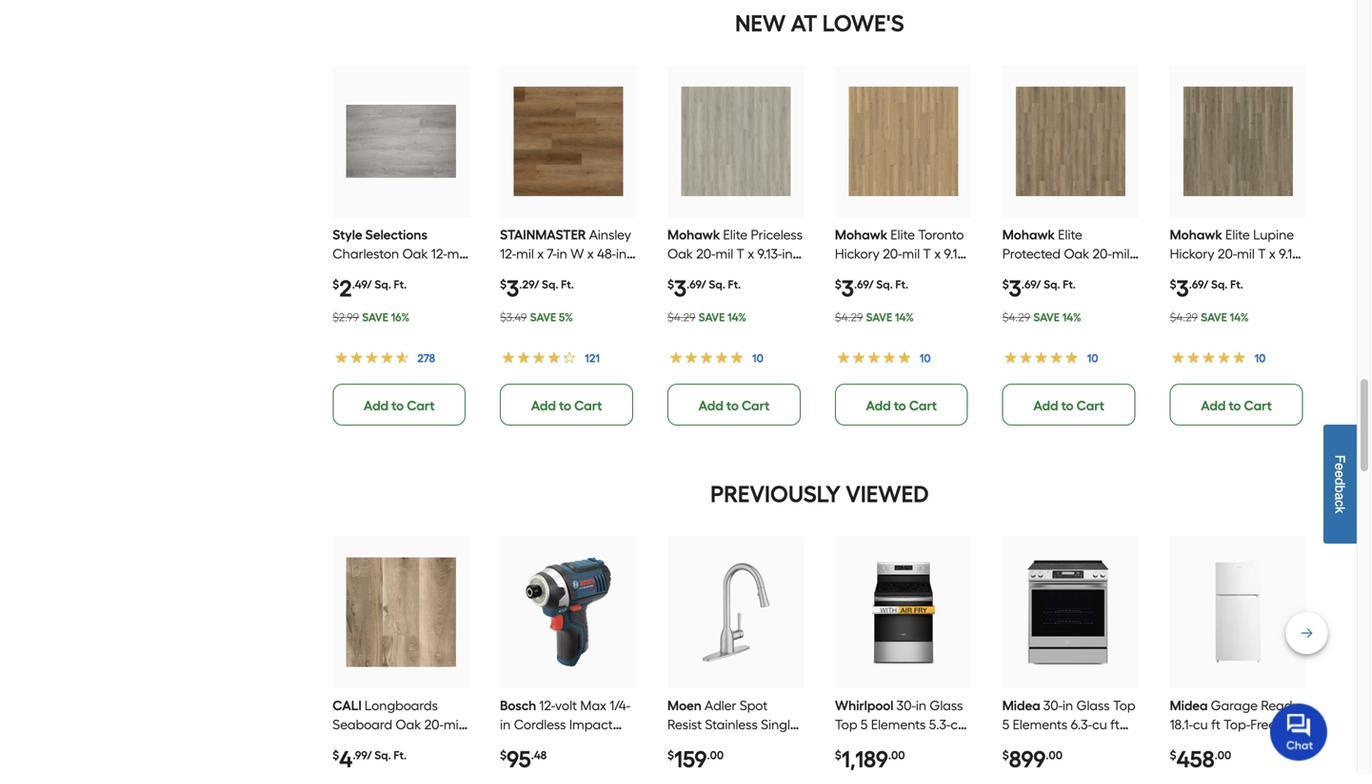 Task type: locate. For each thing, give the bounding box(es) containing it.
2 add from the left
[[531, 398, 556, 414]]

e up b
[[1333, 470, 1348, 478]]

oak left 20-
[[668, 246, 693, 262]]

vinyl
[[765, 284, 793, 300], [333, 322, 361, 338]]

add to cart link for 4th the 3 list item
[[1003, 384, 1136, 426]]

add to cart for add to cart link associated with 1st the 3 list item from the right
[[1201, 398, 1272, 414]]

4 $4.29 save 14% from the left
[[1170, 311, 1249, 324]]

mohawk link for mohawk elite lupine hickory 20-mil t x 9.13-in w x 60-in l click lock waterproof lux vinyl plank flooring (26.63 sqft/case) image
[[1170, 227, 1304, 338]]

4 3 list item from the left
[[1003, 65, 1140, 426]]

sqft/case)
[[668, 322, 728, 338]]

3 add from the left
[[699, 398, 724, 414]]

style
[[333, 227, 362, 243]]

3 $ 3 .69/ sq. ft. from the left
[[1003, 275, 1076, 302]]

new at lowe's heading
[[331, 4, 1309, 42]]

l right 48-
[[425, 265, 433, 281]]

plank
[[668, 303, 701, 319], [364, 322, 397, 338]]

2 w from the left
[[668, 265, 681, 281]]

1 vertical spatial 12-
[[539, 698, 555, 714]]

stainmaster ainsley 12-mil x 7-in w x 48-in l waterproof and water resistant interlocking luxury vinyl plank flooring (18.78-sq ft/ carton) image
[[514, 87, 623, 196]]

3 $4.29 from the left
[[1003, 311, 1031, 324]]

0 horizontal spatial plank
[[364, 322, 397, 338]]

1 horizontal spatial 12-
[[539, 698, 555, 714]]

.00 for 899
[[1046, 749, 1063, 762]]

mohawk elite protected oak 20-mil t x 9.13-in w x 60-in l click lock waterproof lux vinyl plank flooring (26.63 sqft/case) image
[[1016, 87, 1126, 196]]

3 to from the left
[[727, 398, 739, 414]]

$ 95 .48
[[500, 746, 547, 773]]

.69/ for 'mohawk elite toronto hickory 20-mil t x 9.13-in w x 60-in l click lock waterproof lux vinyl plank flooring (26.63 sqft/case)' image
[[854, 278, 874, 292]]

1 horizontal spatial mohawk link
[[1003, 227, 1139, 357]]

1 horizontal spatial oak
[[668, 246, 693, 262]]

6 to from the left
[[1229, 398, 1241, 414]]

cart for add to cart link inside the "2" list item
[[407, 398, 435, 414]]

1 mil from the left
[[447, 246, 465, 262]]

ft. for stainmaster ainsley 12-mil x 7-in w x 48-in l waterproof and water resistant interlocking luxury vinyl plank flooring (18.78-sq ft/ carton) image
[[561, 278, 574, 292]]

4 .00 from the left
[[1215, 749, 1232, 762]]

2 $ 3 .69/ sq. ft. from the left
[[835, 275, 909, 302]]

to inside "2" list item
[[392, 398, 404, 414]]

2 14% from the left
[[895, 311, 914, 324]]

.00 inside $ 159 .00
[[707, 749, 724, 762]]

5 cart from the left
[[1077, 398, 1105, 414]]

w for 60-
[[668, 265, 681, 281]]

1 vertical spatial flooring
[[400, 322, 449, 338]]

1 save from the left
[[362, 311, 389, 324]]

save inside "2" list item
[[362, 311, 389, 324]]

4 $4.29 from the left
[[1170, 311, 1198, 324]]

sq. for "mohawk elite priceless oak 20-mil t x 9.13-in w x 60-in l click lock waterproof lux vinyl plank flooring (26.63 sqft/case)" image
[[709, 278, 726, 292]]

0 horizontal spatial w
[[366, 265, 380, 281]]

$4.29 save 14% for add to cart link for 4th the 3 list item
[[1003, 311, 1082, 324]]

2 l from the left
[[727, 265, 735, 281]]

to for 1st the 3 list item from the right
[[1229, 398, 1241, 414]]

vinyl for (23.21-
[[333, 322, 361, 338]]

$ 899 .00
[[1003, 746, 1063, 773]]

3 for stainmaster ainsley 12-mil x 7-in w x 48-in l waterproof and water resistant interlocking luxury vinyl plank flooring (18.78-sq ft/ carton) image
[[507, 275, 519, 302]]

4 $ 3 .69/ sq. ft. from the left
[[1170, 275, 1244, 302]]

sq. inside $ 2 .49/ sq. ft.
[[375, 278, 391, 292]]

add to cart link for 4th the 3 list item from the right
[[668, 384, 801, 426]]

flooring inside 'style selections charleston oak 12-mil x 7-in w x 48-in l water resistant interlocking luxury vinyl plank flooring (23.21-sq ft/ carton)'
[[400, 322, 449, 338]]

2 e from the top
[[1333, 470, 1348, 478]]

1 horizontal spatial plank
[[668, 303, 701, 319]]

4 add from the left
[[866, 398, 891, 414]]

2 mohawk from the left
[[835, 227, 888, 243]]

oak up 48-
[[402, 246, 428, 262]]

midea up 458
[[1170, 698, 1208, 714]]

4 add to cart from the left
[[866, 398, 937, 414]]

1 horizontal spatial mil
[[716, 246, 734, 262]]

save for add to cart link related to 1st the 3 list item from left
[[530, 311, 556, 324]]

1 add to cart link from the left
[[333, 384, 466, 426]]

0 horizontal spatial vinyl
[[333, 322, 361, 338]]

5 add to cart link from the left
[[1003, 384, 1136, 426]]

0 vertical spatial 12-
[[431, 246, 447, 262]]

$2.99 save 16%
[[333, 311, 410, 324]]

vinyl inside "elite priceless oak 20-mil t x 9.13-in w x 60-in l click lock waterproof lux vinyl plank flooring (26.63 sqft/case)"
[[765, 284, 793, 300]]

3 3 from the left
[[842, 275, 854, 302]]

4 3 from the left
[[1009, 275, 1022, 302]]

2 3 from the left
[[674, 275, 687, 302]]

vinyl up (23.21-
[[333, 322, 361, 338]]

sq. for stainmaster ainsley 12-mil x 7-in w x 48-in l waterproof and water resistant interlocking luxury vinyl plank flooring (18.78-sq ft/ carton) image
[[542, 278, 559, 292]]

4 save from the left
[[866, 311, 893, 324]]

1 horizontal spatial vinyl
[[765, 284, 793, 300]]

3 .00 from the left
[[1046, 749, 1063, 762]]

2 midea from the left
[[1170, 698, 1208, 714]]

x
[[748, 246, 754, 262], [333, 265, 339, 281], [383, 265, 389, 281], [684, 265, 691, 281]]

in up driver
[[500, 717, 511, 733]]

add to cart link for 3rd the 3 list item from left
[[835, 384, 968, 426]]

0 horizontal spatial midea link
[[1003, 698, 1138, 774]]

ft. inside $ 2 .49/ sq. ft.
[[394, 278, 407, 292]]

.00 inside $ 1,189 .00
[[888, 749, 905, 762]]

luxury
[[406, 303, 446, 319]]

0 horizontal spatial flooring
[[400, 322, 449, 338]]

2 horizontal spatial mohawk link
[[1170, 227, 1304, 338]]

2 $4.29 from the left
[[835, 311, 863, 324]]

.48
[[531, 749, 547, 762]]

0 horizontal spatial 12-
[[431, 246, 447, 262]]

$4.29 for 'mohawk elite toronto hickory 20-mil t x 9.13-in w x 60-in l click lock waterproof lux vinyl plank flooring (26.63 sqft/case)' image
[[835, 311, 863, 324]]

ft. inside $ 3 .29/ sq. ft.
[[561, 278, 574, 292]]

w down charleston
[[366, 265, 380, 281]]

chat invite button image
[[1270, 703, 1329, 761]]

1 14% from the left
[[728, 311, 747, 324]]

l for 12-
[[425, 265, 433, 281]]

ft.
[[394, 278, 407, 292], [561, 278, 574, 292], [728, 278, 741, 292], [896, 278, 909, 292], [1063, 278, 1076, 292], [1231, 278, 1244, 292], [394, 749, 407, 762]]

1 oak from the left
[[402, 246, 428, 262]]

3 3 list item from the left
[[835, 65, 972, 426]]

1 e from the top
[[1333, 463, 1348, 470]]

12-
[[431, 246, 447, 262], [539, 698, 555, 714]]

in up lock
[[782, 246, 793, 262]]

0 horizontal spatial l
[[425, 265, 433, 281]]

3 add to cart from the left
[[699, 398, 770, 414]]

in
[[782, 246, 793, 262], [352, 265, 363, 281], [411, 265, 422, 281], [713, 265, 724, 281], [500, 717, 511, 733]]

1 3 from the left
[[507, 275, 519, 302]]

midea
[[1003, 698, 1041, 714], [1170, 698, 1208, 714]]

1 to from the left
[[392, 398, 404, 414]]

2 add to cart link from the left
[[500, 384, 633, 426]]

e
[[1333, 463, 1348, 470], [1333, 470, 1348, 478]]

save
[[362, 311, 389, 324], [530, 311, 556, 324], [699, 311, 725, 324], [866, 311, 893, 324], [1034, 311, 1060, 324], [1201, 311, 1228, 324]]

ft. for style selections charleston oak 12-mil x 7-in w x 48-in l water resistant interlocking luxury vinyl plank flooring (23.21-sq ft/ carton) image in the left of the page
[[394, 278, 407, 292]]

selections
[[365, 227, 428, 243]]

1 .00 from the left
[[707, 749, 724, 762]]

sq. for style selections charleston oak 12-mil x 7-in w x 48-in l water resistant interlocking luxury vinyl plank flooring (23.21-sq ft/ carton) image in the left of the page
[[375, 278, 391, 292]]

3 mohawk from the left
[[1003, 227, 1055, 243]]

2 mohawk link from the left
[[1003, 227, 1139, 357]]

click
[[738, 265, 767, 281]]

0 horizontal spatial midea
[[1003, 698, 1041, 714]]

$ 4 .99/ sq. ft.
[[333, 746, 407, 773]]

add to cart link for 1st the 3 list item from left
[[500, 384, 633, 426]]

midea up 899
[[1003, 698, 1041, 714]]

1 add to cart from the left
[[364, 398, 435, 414]]

volt
[[555, 698, 577, 714]]

3 add to cart link from the left
[[668, 384, 801, 426]]

3 for mohawk elite lupine hickory 20-mil t x 9.13-in w x 60-in l click lock waterproof lux vinyl plank flooring (26.63 sqft/case) image
[[1177, 275, 1189, 302]]

2 list item
[[333, 65, 470, 426]]

6 add from the left
[[1201, 398, 1226, 414]]

458
[[1177, 746, 1215, 773]]

0 vertical spatial plank
[[668, 303, 701, 319]]

1 midea link from the left
[[1003, 698, 1138, 774]]

f e e d b a c k button
[[1324, 425, 1357, 544]]

add to cart link
[[333, 384, 466, 426], [500, 384, 633, 426], [668, 384, 801, 426], [835, 384, 968, 426], [1003, 384, 1136, 426], [1170, 384, 1303, 426]]

1 horizontal spatial w
[[668, 265, 681, 281]]

oak
[[402, 246, 428, 262], [668, 246, 693, 262]]

stainmaster link
[[500, 227, 636, 357]]

.99/
[[353, 749, 372, 762]]

5 3 from the left
[[1177, 275, 1189, 302]]

1 $4.29 from the left
[[668, 311, 696, 324]]

1 vertical spatial vinyl
[[333, 322, 361, 338]]

3
[[507, 275, 519, 302], [674, 275, 687, 302], [842, 275, 854, 302], [1009, 275, 1022, 302], [1177, 275, 1189, 302]]

1 midea from the left
[[1003, 698, 1041, 714]]

2 add to cart from the left
[[531, 398, 602, 414]]

midea link
[[1003, 698, 1138, 774], [1170, 698, 1304, 771]]

e up d
[[1333, 463, 1348, 470]]

3 $4.29 save 14% from the left
[[1003, 311, 1082, 324]]

1 add from the left
[[364, 398, 389, 414]]

add for 1st the 3 list item from the right
[[1201, 398, 1226, 414]]

0 horizontal spatial oak
[[402, 246, 428, 262]]

to for "2" list item
[[392, 398, 404, 414]]

w left 60-
[[668, 265, 681, 281]]

add to cart link for "2" list item
[[333, 384, 466, 426]]

plank inside "elite priceless oak 20-mil t x 9.13-in w x 60-in l click lock waterproof lux vinyl plank flooring (26.63 sqft/case)"
[[668, 303, 701, 319]]

4 cart from the left
[[909, 398, 937, 414]]

add to cart for add to cart link related to 1st the 3 list item from left
[[531, 398, 602, 414]]

add to cart for add to cart link for 4th the 3 list item
[[1034, 398, 1105, 414]]

2 oak from the left
[[668, 246, 693, 262]]

2 save from the left
[[530, 311, 556, 324]]

$ 458 .00
[[1170, 746, 1232, 773]]

w inside 'style selections charleston oak 12-mil x 7-in w x 48-in l water resistant interlocking luxury vinyl plank flooring (23.21-sq ft/ carton)'
[[366, 265, 380, 281]]

1 $ 3 .69/ sq. ft. from the left
[[668, 275, 741, 302]]

mohawk link for mohawk elite protected oak 20-mil t x 9.13-in w x 60-in l click lock waterproof lux vinyl plank flooring (26.63 sqft/case) image on the top right
[[1003, 227, 1139, 357]]

1 horizontal spatial midea link
[[1170, 698, 1304, 771]]

driver
[[500, 736, 536, 752]]

6 cart from the left
[[1244, 398, 1272, 414]]

2 midea link from the left
[[1170, 698, 1304, 771]]

plank up sq
[[364, 322, 397, 338]]

.00 for 1,189
[[888, 749, 905, 762]]

4 mohawk from the left
[[1170, 227, 1223, 243]]

vinyl inside 'style selections charleston oak 12-mil x 7-in w x 48-in l water resistant interlocking luxury vinyl plank flooring (23.21-sq ft/ carton)'
[[333, 322, 361, 338]]

to for 4th the 3 list item
[[1062, 398, 1074, 414]]

ft. for 'mohawk elite toronto hickory 20-mil t x 9.13-in w x 60-in l click lock waterproof lux vinyl plank flooring (26.63 sqft/case)' image
[[896, 278, 909, 292]]

add to cart
[[364, 398, 435, 414], [531, 398, 602, 414], [699, 398, 770, 414], [866, 398, 937, 414], [1034, 398, 1105, 414], [1201, 398, 1272, 414]]

1 mohawk from the left
[[668, 227, 720, 243]]

1 .69/ from the left
[[687, 278, 706, 292]]

0 horizontal spatial mil
[[447, 246, 465, 262]]

4 add to cart link from the left
[[835, 384, 968, 426]]

in inside 12-volt max 1/4- in cordless impact driver
[[500, 717, 511, 733]]

in up resistant
[[411, 265, 422, 281]]

interlocking
[[333, 303, 403, 319]]

14% for add to cart link associated with 1st the 3 list item from the right
[[1230, 311, 1249, 324]]

cart for add to cart link for 3rd the 3 list item from left
[[909, 398, 937, 414]]

$ inside $ 899 .00
[[1003, 749, 1009, 762]]

4 14% from the left
[[1230, 311, 1249, 324]]

add for 1st the 3 list item from left
[[531, 398, 556, 414]]

w
[[366, 265, 380, 281], [668, 265, 681, 281]]

.69/
[[687, 278, 706, 292], [854, 278, 874, 292], [1022, 278, 1041, 292], [1189, 278, 1209, 292]]

1 mohawk link from the left
[[835, 227, 969, 338]]

1 $4.29 save 14% from the left
[[668, 311, 747, 324]]

cart for add to cart link associated with 4th the 3 list item from the right
[[742, 398, 770, 414]]

3 list item
[[500, 65, 637, 426], [668, 65, 805, 426], [835, 65, 972, 426], [1003, 65, 1140, 426], [1170, 65, 1307, 426]]

a
[[1333, 493, 1348, 500]]

3 14% from the left
[[1063, 311, 1082, 324]]

1 horizontal spatial l
[[727, 265, 735, 281]]

moen adler spot resist stainless single handle pull-down kitchen faucet with deck plate image
[[681, 558, 791, 667]]

9.13-
[[758, 246, 782, 262]]

$ inside $ 4 .99/ sq. ft.
[[333, 749, 339, 762]]

vinyl up '(26.63'
[[765, 284, 793, 300]]

add to cart for add to cart link inside the "2" list item
[[364, 398, 435, 414]]

whirlpool
[[835, 698, 894, 714]]

1 l from the left
[[425, 265, 433, 281]]

l for mil
[[727, 265, 735, 281]]

2 mil from the left
[[716, 246, 734, 262]]

at
[[791, 10, 818, 37]]

flooring
[[704, 303, 753, 319], [400, 322, 449, 338]]

$
[[333, 278, 339, 292], [500, 278, 507, 292], [668, 278, 674, 292], [835, 278, 842, 292], [1003, 278, 1009, 292], [1170, 278, 1177, 292], [333, 749, 339, 762], [500, 749, 507, 762], [668, 749, 674, 762], [835, 749, 842, 762], [1003, 749, 1009, 762], [1170, 749, 1177, 762]]

sq. inside $ 4 .99/ sq. ft.
[[375, 749, 391, 762]]

.00 inside $ 458 .00
[[1215, 749, 1232, 762]]

new
[[735, 10, 786, 37]]

$ 3 .69/ sq. ft. for 'mohawk elite toronto hickory 20-mil t x 9.13-in w x 60-in l click lock waterproof lux vinyl plank flooring (26.63 sqft/case)' image
[[835, 275, 909, 302]]

1 w from the left
[[366, 265, 380, 281]]

plank for sqft/case)
[[668, 303, 701, 319]]

3 .69/ from the left
[[1022, 278, 1041, 292]]

$4.29
[[668, 311, 696, 324], [835, 311, 863, 324], [1003, 311, 1031, 324], [1170, 311, 1198, 324]]

5 add from the left
[[1034, 398, 1059, 414]]

cart inside "2" list item
[[407, 398, 435, 414]]

2 $4.29 save 14% from the left
[[835, 311, 914, 324]]

add for 3rd the 3 list item from left
[[866, 398, 891, 414]]

2 .69/ from the left
[[854, 278, 874, 292]]

save for add to cart link for 4th the 3 list item
[[1034, 311, 1060, 324]]

1/4-
[[610, 698, 631, 714]]

l
[[425, 265, 433, 281], [727, 265, 735, 281]]

0 horizontal spatial mohawk link
[[835, 227, 969, 338]]

flooring for luxury
[[400, 322, 449, 338]]

mohawk link
[[835, 227, 969, 338], [1003, 227, 1139, 357], [1170, 227, 1304, 338]]

3 for mohawk elite protected oak 20-mil t x 9.13-in w x 60-in l click lock waterproof lux vinyl plank flooring (26.63 sqft/case) image on the top right
[[1009, 275, 1022, 302]]

cali longboards seaboard oak 20-mil x 9-in w x 70-in l waterproof and water resistant interlocking luxury vinyl plank flooring (26.62-sq ft/ carton) image
[[346, 558, 456, 667]]

$4.29 save 14%
[[668, 311, 747, 324], [835, 311, 914, 324], [1003, 311, 1082, 324], [1170, 311, 1249, 324]]

5 to from the left
[[1062, 398, 1074, 414]]

6 add to cart link from the left
[[1170, 384, 1303, 426]]

2 to from the left
[[559, 398, 571, 414]]

l inside "elite priceless oak 20-mil t x 9.13-in w x 60-in l click lock waterproof lux vinyl plank flooring (26.63 sqft/case)"
[[727, 265, 735, 281]]

2
[[339, 275, 352, 302]]

$4.29 save 14% for add to cart link associated with 4th the 3 list item from the right
[[668, 311, 747, 324]]

2 cart from the left
[[574, 398, 602, 414]]

.69/ for "mohawk elite priceless oak 20-mil t x 9.13-in w x 60-in l click lock waterproof lux vinyl plank flooring (26.63 sqft/case)" image
[[687, 278, 706, 292]]

flooring down lux
[[704, 303, 753, 319]]

mil
[[447, 246, 465, 262], [716, 246, 734, 262]]

2 3 list item from the left
[[668, 65, 805, 426]]

sq.
[[375, 278, 391, 292], [542, 278, 559, 292], [709, 278, 726, 292], [876, 278, 893, 292], [1044, 278, 1061, 292], [1211, 278, 1228, 292], [375, 749, 391, 762]]

.29/
[[519, 278, 539, 292]]

midea for 458
[[1170, 698, 1208, 714]]

f e e d b a c k
[[1333, 455, 1348, 513]]

add to cart inside "2" list item
[[364, 398, 435, 414]]

$4.29 for "mohawk elite priceless oak 20-mil t x 9.13-in w x 60-in l click lock waterproof lux vinyl plank flooring (26.63 sqft/case)" image
[[668, 311, 696, 324]]

plank inside 'style selections charleston oak 12-mil x 7-in w x 48-in l water resistant interlocking luxury vinyl plank flooring (23.21-sq ft/ carton)'
[[364, 322, 397, 338]]

mohawk
[[668, 227, 720, 243], [835, 227, 888, 243], [1003, 227, 1055, 243], [1170, 227, 1223, 243]]

0 vertical spatial flooring
[[704, 303, 753, 319]]

l inside 'style selections charleston oak 12-mil x 7-in w x 48-in l water resistant interlocking luxury vinyl plank flooring (23.21-sq ft/ carton)'
[[425, 265, 433, 281]]

3 cart from the left
[[742, 398, 770, 414]]

add inside "2" list item
[[364, 398, 389, 414]]

whirlpool 30-in glass top 5 elements 5.3-cu ft self-cleaning air fry convection oven freestanding electric range (fingerprint resistant stainless steel) image
[[849, 558, 958, 667]]

6 save from the left
[[1201, 311, 1228, 324]]

previously viewed
[[711, 481, 929, 508]]

sq. inside $ 3 .29/ sq. ft.
[[542, 278, 559, 292]]

add for "2" list item
[[364, 398, 389, 414]]

plank up sqft/case)
[[668, 303, 701, 319]]

3 save from the left
[[699, 311, 725, 324]]

1 cart from the left
[[407, 398, 435, 414]]

6 add to cart from the left
[[1201, 398, 1272, 414]]

1 vertical spatial plank
[[364, 322, 397, 338]]

5 save from the left
[[1034, 311, 1060, 324]]

14%
[[728, 311, 747, 324], [895, 311, 914, 324], [1063, 311, 1082, 324], [1230, 311, 1249, 324]]

w inside "elite priceless oak 20-mil t x 9.13-in w x 60-in l click lock waterproof lux vinyl plank flooring (26.63 sqft/case)"
[[668, 265, 681, 281]]

4 .69/ from the left
[[1189, 278, 1209, 292]]

0 vertical spatial vinyl
[[765, 284, 793, 300]]

$ 2 .49/ sq. ft.
[[333, 275, 407, 302]]

2 .00 from the left
[[888, 749, 905, 762]]

.00 inside $ 899 .00
[[1046, 749, 1063, 762]]

1 horizontal spatial flooring
[[704, 303, 753, 319]]

4 to from the left
[[894, 398, 906, 414]]

flooring down luxury
[[400, 322, 449, 338]]

$4.29 save 14% for add to cart link associated with 1st the 3 list item from the right
[[1170, 311, 1249, 324]]

1 horizontal spatial midea
[[1170, 698, 1208, 714]]

add to cart link inside "2" list item
[[333, 384, 466, 426]]

flooring inside "elite priceless oak 20-mil t x 9.13-in w x 60-in l click lock waterproof lux vinyl plank flooring (26.63 sqft/case)"
[[704, 303, 753, 319]]

3 mohawk link from the left
[[1170, 227, 1304, 338]]

bosch 12-volt max 1/4-in cordless impact driver image
[[514, 558, 623, 667]]

l left "click" on the right top of the page
[[727, 265, 735, 281]]

add to cart for add to cart link associated with 4th the 3 list item from the right
[[699, 398, 770, 414]]

sq. for mohawk elite protected oak 20-mil t x 9.13-in w x 60-in l click lock waterproof lux vinyl plank flooring (26.63 sqft/case) image on the top right
[[1044, 278, 1061, 292]]

5 add to cart from the left
[[1034, 398, 1105, 414]]



Task type: vqa. For each thing, say whether or not it's contained in the screenshot.
"120-"
no



Task type: describe. For each thing, give the bounding box(es) containing it.
lux
[[741, 284, 762, 300]]

mohawk for 'mohawk elite toronto hickory 20-mil t x 9.13-in w x 60-in l click lock waterproof lux vinyl plank flooring (26.63 sqft/case)' image
[[835, 227, 888, 243]]

save for add to cart link associated with 4th the 3 list item from the right
[[699, 311, 725, 324]]

sq. for 'mohawk elite toronto hickory 20-mil t x 9.13-in w x 60-in l click lock waterproof lux vinyl plank flooring (26.63 sqft/case)' image
[[876, 278, 893, 292]]

style selections charleston oak 12-mil x 7-in w x 48-in l water resistant interlocking luxury vinyl plank flooring (23.21-sq ft/ carton)
[[333, 227, 465, 357]]

cali
[[333, 698, 362, 714]]

save for add to cart link associated with 1st the 3 list item from the right
[[1201, 311, 1228, 324]]

mil inside 'style selections charleston oak 12-mil x 7-in w x 48-in l water resistant interlocking luxury vinyl plank flooring (23.21-sq ft/ carton)'
[[447, 246, 465, 262]]

3 for 'mohawk elite toronto hickory 20-mil t x 9.13-in w x 60-in l click lock waterproof lux vinyl plank flooring (26.63 sqft/case)' image
[[842, 275, 854, 302]]

flooring for lux
[[704, 303, 753, 319]]

w for 48-
[[366, 265, 380, 281]]

waterproof
[[668, 284, 738, 300]]

water
[[333, 284, 370, 300]]

d
[[1333, 478, 1348, 485]]

add for 4th the 3 list item
[[1034, 398, 1059, 414]]

midea link for 899
[[1003, 698, 1138, 774]]

4
[[339, 746, 353, 773]]

12- inside 'style selections charleston oak 12-mil x 7-in w x 48-in l water resistant interlocking luxury vinyl plank flooring (23.21-sq ft/ carton)'
[[431, 246, 447, 262]]

vinyl for (26.63
[[765, 284, 793, 300]]

ft. inside $ 4 .99/ sq. ft.
[[394, 749, 407, 762]]

$ 3 .69/ sq. ft. for mohawk elite lupine hickory 20-mil t x 9.13-in w x 60-in l click lock waterproof lux vinyl plank flooring (26.63 sqft/case) image
[[1170, 275, 1244, 302]]

to for 1st the 3 list item from left
[[559, 398, 571, 414]]

mil inside "elite priceless oak 20-mil t x 9.13-in w x 60-in l click lock waterproof lux vinyl plank flooring (26.63 sqft/case)"
[[716, 246, 734, 262]]

mohawk elite lupine hickory 20-mil t x 9.13-in w x 60-in l click lock waterproof lux vinyl plank flooring (26.63 sqft/case) image
[[1184, 87, 1293, 196]]

$ inside $ 458 .00
[[1170, 749, 1177, 762]]

ft. for mohawk elite lupine hickory 20-mil t x 9.13-in w x 60-in l click lock waterproof lux vinyl plank flooring (26.63 sqft/case) image
[[1231, 278, 1244, 292]]

mohawk elite toronto hickory 20-mil t x 9.13-in w x 60-in l click lock waterproof lux vinyl plank flooring (26.63 sqft/case) image
[[849, 87, 958, 196]]

(23.21-
[[333, 341, 370, 357]]

$2.99
[[333, 311, 359, 324]]

ft. for mohawk elite protected oak 20-mil t x 9.13-in w x 60-in l click lock waterproof lux vinyl plank flooring (26.63 sqft/case) image on the top right
[[1063, 278, 1076, 292]]

carton)
[[405, 341, 452, 357]]

impact
[[569, 717, 613, 733]]

(26.63
[[756, 303, 791, 319]]

$ 3 .69/ sq. ft. for mohawk elite protected oak 20-mil t x 9.13-in w x 60-in l click lock waterproof lux vinyl plank flooring (26.63 sqft/case) image on the top right
[[1003, 275, 1076, 302]]

c
[[1333, 500, 1348, 507]]

sq. for mohawk elite lupine hickory 20-mil t x 9.13-in w x 60-in l click lock waterproof lux vinyl plank flooring (26.63 sqft/case) image
[[1211, 278, 1228, 292]]

k
[[1333, 507, 1348, 513]]

oak inside 'style selections charleston oak 12-mil x 7-in w x 48-in l water resistant interlocking luxury vinyl plank flooring (23.21-sq ft/ carton)'
[[402, 246, 428, 262]]

sq
[[370, 341, 384, 357]]

.00 for 458
[[1215, 749, 1232, 762]]

charleston
[[333, 246, 399, 262]]

mohawk for mohawk elite protected oak 20-mil t x 9.13-in w x 60-in l click lock waterproof lux vinyl plank flooring (26.63 sqft/case) image on the top right
[[1003, 227, 1055, 243]]

16%
[[391, 311, 410, 324]]

$3.49
[[500, 311, 527, 324]]

$4.29 for mohawk elite protected oak 20-mil t x 9.13-in w x 60-in l click lock waterproof lux vinyl plank flooring (26.63 sqft/case) image on the top right
[[1003, 311, 1031, 324]]

x left 7-
[[333, 265, 339, 281]]

add for 4th the 3 list item from the right
[[699, 398, 724, 414]]

14% for add to cart link for 4th the 3 list item
[[1063, 311, 1082, 324]]

b
[[1333, 485, 1348, 493]]

12-volt max 1/4- in cordless impact driver
[[500, 698, 631, 752]]

.69/ for mohawk elite lupine hickory 20-mil t x 9.13-in w x 60-in l click lock waterproof lux vinyl plank flooring (26.63 sqft/case) image
[[1189, 278, 1209, 292]]

48-
[[393, 265, 411, 281]]

previously viewed heading
[[331, 475, 1309, 513]]

14% for add to cart link for 3rd the 3 list item from left
[[895, 311, 914, 324]]

mohawk for mohawk elite lupine hickory 20-mil t x 9.13-in w x 60-in l click lock waterproof lux vinyl plank flooring (26.63 sqft/case) image
[[1170, 227, 1223, 243]]

$3.49 save 5%
[[500, 311, 573, 324]]

previously
[[711, 481, 841, 508]]

mohawk elite priceless oak 20-mil t x 9.13-in w x 60-in l click lock waterproof lux vinyl plank flooring (26.63 sqft/case) image
[[681, 87, 791, 196]]

priceless
[[751, 227, 803, 243]]

$ 3 .29/ sq. ft.
[[500, 275, 574, 302]]

cart for add to cart link associated with 1st the 3 list item from the right
[[1244, 398, 1272, 414]]

f
[[1333, 455, 1348, 463]]

x left 48-
[[383, 265, 389, 281]]

60-
[[694, 265, 713, 281]]

$ inside $ 95 .48
[[500, 749, 507, 762]]

lock
[[770, 265, 798, 281]]

3 for "mohawk elite priceless oak 20-mil t x 9.13-in w x 60-in l click lock waterproof lux vinyl plank flooring (26.63 sqft/case)" image
[[674, 275, 687, 302]]

whirlpool link
[[835, 698, 969, 774]]

lowe's
[[823, 10, 904, 37]]

mohawk link for 'mohawk elite toronto hickory 20-mil t x 9.13-in w x 60-in l click lock waterproof lux vinyl plank flooring (26.63 sqft/case)' image
[[835, 227, 969, 338]]

save for add to cart link inside the "2" list item
[[362, 311, 389, 324]]

1,189
[[842, 746, 888, 773]]

.49/
[[352, 278, 372, 292]]

7-
[[342, 265, 352, 281]]

95
[[507, 746, 531, 773]]

max
[[580, 698, 607, 714]]

moen link
[[668, 698, 799, 774]]

x left 60-
[[684, 265, 691, 281]]

5%
[[559, 311, 573, 324]]

to for 4th the 3 list item from the right
[[727, 398, 739, 414]]

cart for add to cart link for 4th the 3 list item
[[1077, 398, 1105, 414]]

$ 159 .00
[[668, 746, 724, 773]]

1 3 list item from the left
[[500, 65, 637, 426]]

midea 30-in glass top 5 elements 6.3-cu ft self-cleaning air fry convection oven slide-in smart electric range (stainless steel) image
[[1016, 558, 1126, 667]]

moen
[[668, 698, 702, 714]]

midea for 899
[[1003, 698, 1041, 714]]

20-
[[696, 246, 716, 262]]

style selections charleston oak 12-mil x 7-in w x 48-in l water resistant interlocking luxury vinyl plank flooring (23.21-sq ft/ carton) image
[[346, 87, 456, 196]]

899
[[1009, 746, 1046, 773]]

$ 3 .69/ sq. ft. for "mohawk elite priceless oak 20-mil t x 9.13-in w x 60-in l click lock waterproof lux vinyl plank flooring (26.63 sqft/case)" image
[[668, 275, 741, 302]]

.69/ for mohawk elite protected oak 20-mil t x 9.13-in w x 60-in l click lock waterproof lux vinyl plank flooring (26.63 sqft/case) image on the top right
[[1022, 278, 1041, 292]]

$ inside $ 2 .49/ sq. ft.
[[333, 278, 339, 292]]

$4.29 for mohawk elite lupine hickory 20-mil t x 9.13-in w x 60-in l click lock waterproof lux vinyl plank flooring (26.63 sqft/case) image
[[1170, 311, 1198, 324]]

plank for sq
[[364, 322, 397, 338]]

in down 20-
[[713, 265, 724, 281]]

$4.29 save 14% for add to cart link for 3rd the 3 list item from left
[[835, 311, 914, 324]]

$ inside $ 3 .29/ sq. ft.
[[500, 278, 507, 292]]

cart for add to cart link related to 1st the 3 list item from left
[[574, 398, 602, 414]]

stainmaster
[[500, 227, 586, 243]]

5 3 list item from the left
[[1170, 65, 1307, 426]]

x right t
[[748, 246, 754, 262]]

bosch
[[500, 698, 536, 714]]

t
[[737, 246, 745, 262]]

new at lowe's
[[735, 10, 904, 37]]

oak inside "elite priceless oak 20-mil t x 9.13-in w x 60-in l click lock waterproof lux vinyl plank flooring (26.63 sqft/case)"
[[668, 246, 693, 262]]

elite priceless oak 20-mil t x 9.13-in w x 60-in l click lock waterproof lux vinyl plank flooring (26.63 sqft/case)
[[668, 227, 803, 338]]

12- inside 12-volt max 1/4- in cordless impact driver
[[539, 698, 555, 714]]

midea link for 458
[[1170, 698, 1304, 771]]

$ inside $ 159 .00
[[668, 749, 674, 762]]

ft/
[[388, 341, 402, 357]]

elite
[[723, 227, 748, 243]]

mohawk for "mohawk elite priceless oak 20-mil t x 9.13-in w x 60-in l click lock waterproof lux vinyl plank flooring (26.63 sqft/case)" image
[[668, 227, 720, 243]]

.00 for 159
[[707, 749, 724, 762]]

14% for add to cart link associated with 4th the 3 list item from the right
[[728, 311, 747, 324]]

cordless
[[514, 717, 566, 733]]

$ inside $ 1,189 .00
[[835, 749, 842, 762]]

save for add to cart link for 3rd the 3 list item from left
[[866, 311, 893, 324]]

cali link
[[333, 698, 468, 774]]

midea garage ready 18.1-cu ft top-freezer refrigerator (white) energy star image
[[1184, 558, 1293, 667]]

resistant
[[373, 284, 428, 300]]

in up water
[[352, 265, 363, 281]]

viewed
[[846, 481, 929, 508]]

$ 1,189 .00
[[835, 746, 905, 773]]

159
[[674, 746, 707, 773]]

ft. for "mohawk elite priceless oak 20-mil t x 9.13-in w x 60-in l click lock waterproof lux vinyl plank flooring (26.63 sqft/case)" image
[[728, 278, 741, 292]]

add to cart link for 1st the 3 list item from the right
[[1170, 384, 1303, 426]]

add to cart for add to cart link for 3rd the 3 list item from left
[[866, 398, 937, 414]]

to for 3rd the 3 list item from left
[[894, 398, 906, 414]]



